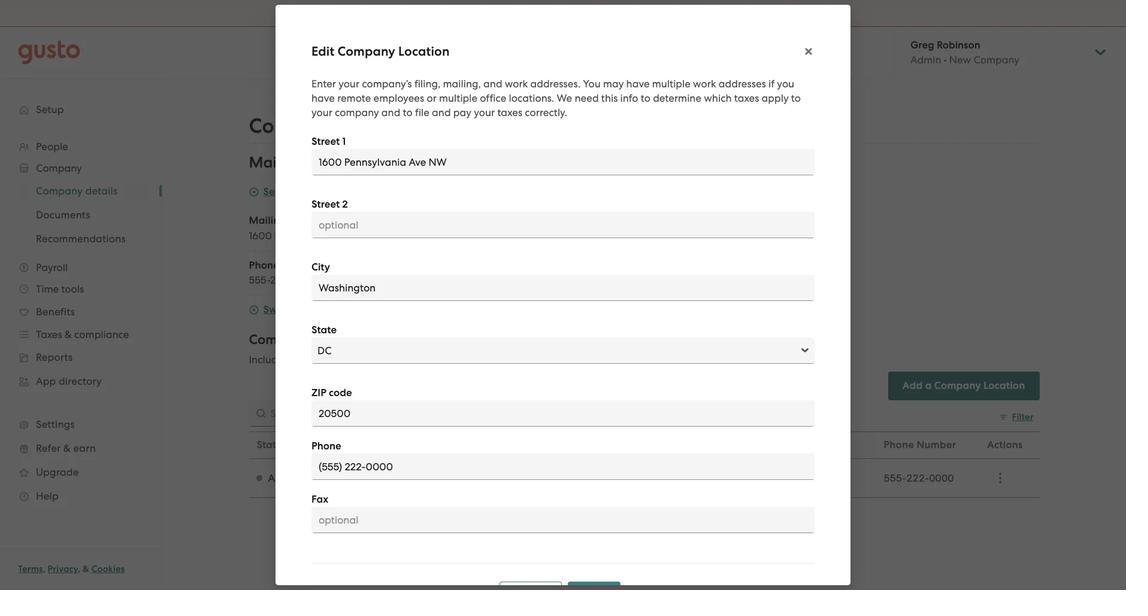 Task type: describe. For each thing, give the bounding box(es) containing it.
2 work from the left
[[693, 78, 716, 90]]

1 vertical spatial 555-
[[884, 473, 907, 485]]

it.
[[603, 8, 612, 19]]

apply
[[762, 92, 789, 104]]

code
[[329, 387, 352, 400]]

minutes.
[[692, 8, 728, 19]]

company
[[335, 107, 379, 119]]

0 horizontal spatial your
[[312, 107, 333, 119]]

try
[[614, 8, 627, 19]]

select
[[263, 186, 293, 198]]

20500 inside mailing address 1600 pennsylvania ave nw, washington, dc 20500
[[460, 230, 492, 242]]

location for edit company location
[[398, 44, 450, 59]]

into
[[443, 8, 459, 19]]

status
[[257, 439, 287, 452]]

address inside button
[[324, 186, 363, 198]]

and inside the company work locations includes new company 's physical and remote locations
[[410, 354, 429, 366]]

mailing inside mailing address 1600 pennsylvania ave nw, washington, dc 20500
[[249, 215, 286, 227]]

company's
[[362, 78, 412, 90]]

edit employees at this location
[[628, 230, 776, 243]]

company inside 'main company location with option to select different filing and mailing addresses' group
[[290, 153, 358, 172]]

1 vertical spatial pennsylvania
[[354, 473, 416, 485]]

you
[[777, 78, 795, 90]]

edit for edit company location
[[312, 44, 335, 59]]

0 vertical spatial multiple
[[652, 78, 691, 90]]

switch mailing address button
[[249, 303, 376, 318]]

and down or
[[432, 107, 451, 119]]

location for main company location
[[362, 153, 423, 172]]

0 vertical spatial locations
[[346, 114, 436, 138]]

gusto
[[399, 8, 424, 19]]

1 horizontal spatial 0000
[[930, 473, 954, 485]]

company up includes
[[249, 332, 309, 348]]

mailing,
[[443, 78, 481, 90]]

again
[[629, 8, 654, 19]]

1 horizontal spatial your
[[339, 78, 360, 90]]

1 horizontal spatial to
[[641, 92, 651, 104]]

terms
[[18, 564, 43, 575]]

which
[[704, 92, 732, 104]]

1600 inside mailing address 1600 pennsylvania ave nw, washington, dc 20500
[[249, 230, 272, 242]]

1 vertical spatial multiple
[[439, 92, 478, 104]]

pay
[[453, 107, 472, 119]]

work
[[312, 332, 345, 348]]

pennsylvania inside mailing address 1600 pennsylvania ave nw, washington, dc 20500
[[275, 230, 337, 242]]

2
[[342, 198, 348, 211]]

phone element
[[249, 259, 776, 295]]

1 vertical spatial ave
[[419, 473, 436, 485]]

0 horizontal spatial to
[[403, 107, 413, 119]]

location
[[737, 230, 776, 243]]

status button
[[250, 433, 320, 458]]

's
[[361, 354, 367, 366]]

problem,
[[470, 8, 508, 19]]

may
[[603, 78, 624, 90]]

a inside the add a company location button
[[926, 380, 932, 392]]

edit for edit employees at this location
[[628, 230, 647, 243]]

1600 pennsylvania ave nw  washington, dc 20500
[[327, 473, 569, 485]]

phone 555-222-0000
[[249, 259, 319, 286]]

gusto ran into a problem, and we're working on it. try again in a few minutes.
[[399, 8, 728, 19]]

enter
[[312, 78, 336, 90]]

locations inside the company work locations includes new company 's physical and remote locations
[[349, 332, 408, 348]]

employees for edit employees at this location
[[649, 230, 701, 243]]

1 vertical spatial 20500
[[538, 473, 569, 485]]

number
[[917, 439, 957, 452]]

&
[[83, 564, 89, 575]]

remote inside enter your company's filing, mailing, and work addresses. you may have multiple work addresses if you have remote employees or multiple office locations. we need this info to determine which taxes apply to your company and to file and pay your taxes correctly.
[[337, 92, 371, 104]]

this inside enter your company's filing, mailing, and work addresses. you may have multiple work addresses if you have remote employees or multiple office locations. we need this info to determine which taxes apply to your company and to file and pay your taxes correctly.
[[602, 92, 618, 104]]

City text field
[[312, 275, 815, 301]]

at
[[704, 230, 714, 243]]

nw
[[439, 473, 457, 485]]

2 horizontal spatial your
[[474, 107, 495, 119]]

need
[[575, 92, 599, 104]]

street 2
[[312, 198, 348, 211]]

locations
[[467, 354, 510, 366]]

filter
[[1012, 412, 1034, 423]]

1 vertical spatial washington,
[[459, 473, 519, 485]]

zip
[[312, 387, 327, 400]]

on
[[590, 8, 601, 19]]

switch
[[263, 304, 295, 316]]

info
[[621, 92, 638, 104]]

correctly.
[[525, 107, 568, 119]]

dc inside mailing address 1600 pennsylvania ave nw, washington, dc 20500
[[444, 230, 458, 242]]

dialog main content element
[[300, 70, 827, 591]]

list containing mailing address
[[249, 214, 776, 295]]

working
[[554, 8, 588, 19]]

new
[[290, 354, 312, 366]]

add a company location
[[903, 380, 1026, 392]]

filing,
[[415, 78, 441, 90]]

1 , from the left
[[43, 564, 45, 575]]

cookies button
[[92, 563, 125, 577]]

location inside button
[[984, 380, 1026, 392]]

cookies
[[92, 564, 125, 575]]

terms link
[[18, 564, 43, 575]]

and left we're
[[510, 8, 527, 19]]

add
[[903, 380, 923, 392]]

physical
[[369, 354, 407, 366]]

addresses.
[[531, 78, 581, 90]]

fax
[[312, 494, 328, 506]]

2 , from the left
[[78, 564, 81, 575]]

main
[[249, 153, 286, 172]]

file
[[415, 107, 430, 119]]

active
[[268, 473, 298, 485]]



Task type: vqa. For each thing, say whether or not it's contained in the screenshot.
Team
no



Task type: locate. For each thing, give the bounding box(es) containing it.
have
[[627, 78, 650, 90], [312, 92, 335, 104]]

company up main
[[249, 114, 341, 138]]

1 vertical spatial mailing
[[297, 304, 335, 316]]

privacy
[[48, 564, 78, 575]]

555- up switch
[[249, 274, 270, 286]]

have up info on the right top of page
[[627, 78, 650, 90]]

mailing inside 'button'
[[297, 304, 335, 316]]

1 vertical spatial have
[[312, 92, 335, 104]]

your down the enter
[[312, 107, 333, 119]]

0 vertical spatial remote
[[337, 92, 371, 104]]

ZIP code text field
[[312, 401, 815, 427]]

no for no
[[632, 473, 646, 485]]

locations up physical
[[349, 332, 408, 348]]

20500 up fax text box
[[538, 473, 569, 485]]

1
[[342, 135, 346, 148]]

zip code
[[312, 387, 352, 400]]

ave left the nw
[[419, 473, 436, 485]]

nw,
[[359, 230, 379, 242]]

1 horizontal spatial dc
[[522, 473, 536, 485]]

1 horizontal spatial phone
[[312, 440, 341, 453]]

company inside the add a company location button
[[935, 380, 981, 392]]

mailing address element
[[249, 214, 776, 252]]

washington, inside mailing address 1600 pennsylvania ave nw, washington, dc 20500
[[381, 230, 441, 242]]

Search field
[[249, 401, 549, 427]]

add a company location button
[[888, 372, 1040, 401]]

ave inside mailing address 1600 pennsylvania ave nw, washington, dc 20500
[[339, 230, 356, 242]]

222-
[[270, 274, 291, 286], [907, 473, 930, 485]]

employees inside mailing address element
[[649, 230, 701, 243]]

and right physical
[[410, 354, 429, 366]]

0 vertical spatial 222-
[[270, 274, 291, 286]]

1 horizontal spatial ave
[[419, 473, 436, 485]]

enter your company's filing, mailing, and work addresses. you may have multiple work addresses if you have remote employees or multiple office locations. we need this info to determine which taxes apply to your company and to file and pay your taxes correctly.
[[312, 78, 801, 119]]

we
[[557, 92, 572, 104]]

2 horizontal spatial a
[[926, 380, 932, 392]]

this inside mailing address element
[[717, 230, 734, 243]]

0 horizontal spatial have
[[312, 92, 335, 104]]

0 vertical spatial this
[[602, 92, 618, 104]]

your right the enter
[[339, 78, 360, 90]]

222- up switch
[[270, 274, 291, 286]]

multiple up determine
[[652, 78, 691, 90]]

mailing
[[249, 215, 286, 227], [297, 304, 335, 316]]

0 vertical spatial employees
[[374, 92, 424, 104]]

0 vertical spatial taxes
[[734, 92, 759, 104]]

edit inside mailing address element
[[628, 230, 647, 243]]

filing
[[295, 186, 321, 198]]

includes
[[249, 354, 288, 366]]

washington,
[[381, 230, 441, 242], [459, 473, 519, 485]]

company work locations includes new company 's physical and remote locations
[[249, 332, 510, 366]]

1 horizontal spatial edit
[[628, 230, 647, 243]]

1600 up fax
[[327, 473, 352, 485]]

1 work from the left
[[505, 78, 528, 90]]

1 horizontal spatial work
[[693, 78, 716, 90]]

mailing up state
[[297, 304, 335, 316]]

2 horizontal spatial phone
[[884, 439, 914, 452]]

washington, right the nw
[[459, 473, 519, 485]]

1 vertical spatial remote
[[431, 354, 465, 366]]

0 vertical spatial ave
[[339, 230, 356, 242]]

Fax text field
[[312, 508, 815, 534]]

20500
[[460, 230, 492, 242], [538, 473, 569, 485]]

1 horizontal spatial remote
[[431, 354, 465, 366]]

222- inside phone 555-222-0000
[[270, 274, 291, 286]]

Street 1 text field
[[312, 149, 815, 176]]

0 vertical spatial edit
[[312, 44, 335, 59]]

address inside 'button'
[[337, 304, 376, 316]]

select filing address
[[263, 186, 363, 198]]

this right at
[[717, 230, 734, 243]]

1 horizontal spatial a
[[666, 8, 672, 19]]

state
[[312, 324, 337, 337]]

1 vertical spatial edit
[[628, 230, 647, 243]]

0 vertical spatial street
[[312, 135, 340, 148]]

1 vertical spatial locations
[[349, 332, 408, 348]]

phone for 555-
[[249, 259, 279, 272]]

company
[[338, 44, 395, 59], [249, 114, 341, 138], [290, 153, 358, 172], [249, 332, 309, 348], [315, 354, 361, 366], [935, 380, 981, 392]]

address up work
[[337, 304, 376, 316]]

mailing down select
[[249, 215, 286, 227]]

a right into
[[462, 8, 467, 19]]

phone number
[[884, 439, 957, 452]]

edit company location
[[312, 44, 450, 59]]

to
[[641, 92, 651, 104], [791, 92, 801, 104], [403, 107, 413, 119]]

,
[[43, 564, 45, 575], [78, 564, 81, 575]]

terms , privacy , & cookies
[[18, 564, 125, 575]]

account menu element
[[895, 27, 1109, 78]]

locations
[[346, 114, 436, 138], [349, 332, 408, 348]]

2 horizontal spatial employees
[[800, 472, 851, 485]]

a right add
[[926, 380, 932, 392]]

dc
[[444, 230, 458, 242], [522, 473, 536, 485]]

select filing address button
[[249, 185, 363, 200]]

office
[[480, 92, 507, 104]]

remote
[[337, 92, 371, 104], [431, 354, 465, 366]]

0 vertical spatial 1600
[[249, 230, 272, 242]]

address inside mailing address 1600 pennsylvania ave nw, washington, dc 20500
[[289, 215, 328, 227]]

0 horizontal spatial remote
[[337, 92, 371, 104]]

your
[[339, 78, 360, 90], [312, 107, 333, 119], [474, 107, 495, 119]]

222- down the phone number
[[907, 473, 930, 485]]

main company location
[[249, 153, 423, 172]]

location inside group
[[362, 153, 423, 172]]

phone left number
[[884, 439, 914, 452]]

1 horizontal spatial pennsylvania
[[354, 473, 416, 485]]

0 horizontal spatial 222-
[[270, 274, 291, 286]]

and up office
[[484, 78, 503, 90]]

actions
[[988, 439, 1023, 452]]

city
[[312, 261, 330, 274]]

0 vertical spatial have
[[627, 78, 650, 90]]

street for street 1
[[312, 135, 340, 148]]

0 horizontal spatial this
[[602, 92, 618, 104]]

a right in
[[666, 8, 672, 19]]

0 vertical spatial dc
[[444, 230, 458, 242]]

1 horizontal spatial employees
[[649, 230, 701, 243]]

0 horizontal spatial mailing
[[249, 215, 286, 227]]

phone down zip code
[[312, 440, 341, 453]]

to down you
[[791, 92, 801, 104]]

address down street 2
[[289, 215, 328, 227]]

work up the which
[[693, 78, 716, 90]]

ran
[[426, 8, 441, 19]]

a
[[462, 8, 467, 19], [666, 8, 672, 19], [926, 380, 932, 392]]

company down work
[[315, 354, 361, 366]]

location up the filter popup button
[[984, 380, 1026, 392]]

0 vertical spatial location
[[398, 44, 450, 59]]

to left file
[[403, 107, 413, 119]]

employees for no employees
[[800, 472, 851, 485]]

2 vertical spatial employees
[[800, 472, 851, 485]]

1 horizontal spatial 555-
[[884, 473, 907, 485]]

0 vertical spatial washington,
[[381, 230, 441, 242]]

0 horizontal spatial no
[[632, 473, 646, 485]]

2 vertical spatial location
[[984, 380, 1026, 392]]

work up locations.
[[505, 78, 528, 90]]

this down the may
[[602, 92, 618, 104]]

1 vertical spatial this
[[717, 230, 734, 243]]

555-222-0000
[[884, 473, 954, 485]]

mailing address 1600 pennsylvania ave nw, washington, dc 20500
[[249, 215, 492, 242]]

2 street from the top
[[312, 198, 340, 211]]

1 vertical spatial 1600
[[327, 473, 352, 485]]

1 vertical spatial employees
[[649, 230, 701, 243]]

1 horizontal spatial washington,
[[459, 473, 519, 485]]

pennsylvania
[[275, 230, 337, 242], [354, 473, 416, 485]]

2 horizontal spatial to
[[791, 92, 801, 104]]

no employees
[[784, 472, 851, 485]]

0 horizontal spatial phone
[[249, 259, 279, 272]]

0 horizontal spatial a
[[462, 8, 467, 19]]

multiple
[[652, 78, 691, 90], [439, 92, 478, 104]]

in
[[656, 8, 664, 19]]

taxes down office
[[498, 107, 523, 119]]

few
[[674, 8, 689, 19]]

1 horizontal spatial ,
[[78, 564, 81, 575]]

you
[[583, 78, 601, 90]]

ave
[[339, 230, 356, 242], [419, 473, 436, 485]]

0 horizontal spatial dc
[[444, 230, 458, 242]]

0 vertical spatial mailing
[[249, 215, 286, 227]]

location up filing,
[[398, 44, 450, 59]]

phone up switch
[[249, 259, 279, 272]]

0 horizontal spatial 1600
[[249, 230, 272, 242]]

0 horizontal spatial washington,
[[381, 230, 441, 242]]

1 vertical spatial street
[[312, 198, 340, 211]]

if
[[769, 78, 775, 90]]

locations.
[[509, 92, 554, 104]]

no
[[784, 472, 798, 485], [632, 473, 646, 485]]

0000 down number
[[930, 473, 954, 485]]

and
[[510, 8, 527, 19], [484, 78, 503, 90], [382, 107, 401, 119], [432, 107, 451, 119], [410, 354, 429, 366]]

1 vertical spatial dc
[[522, 473, 536, 485]]

0 horizontal spatial multiple
[[439, 92, 478, 104]]

1 horizontal spatial mailing
[[297, 304, 335, 316]]

street left "2"
[[312, 198, 340, 211]]

address down main company location
[[324, 186, 363, 198]]

ave left nw,
[[339, 230, 356, 242]]

Phone text field
[[312, 454, 815, 481]]

address
[[324, 186, 363, 198], [289, 215, 328, 227], [337, 304, 376, 316], [327, 439, 366, 452]]

1 horizontal spatial this
[[717, 230, 734, 243]]

1 vertical spatial location
[[362, 153, 423, 172]]

555- down the phone number
[[884, 473, 907, 485]]

0 horizontal spatial work
[[505, 78, 528, 90]]

company right add
[[935, 380, 981, 392]]

0 horizontal spatial pennsylvania
[[275, 230, 337, 242]]

edit
[[312, 44, 335, 59], [628, 230, 647, 243]]

0 vertical spatial 555-
[[249, 274, 270, 286]]

0 vertical spatial 20500
[[460, 230, 492, 242]]

location down file
[[362, 153, 423, 172]]

list
[[249, 214, 776, 295]]

street 1
[[312, 135, 346, 148]]

20500 up phone 'element'
[[460, 230, 492, 242]]

1 street from the top
[[312, 135, 340, 148]]

remote up company
[[337, 92, 371, 104]]

1 horizontal spatial multiple
[[652, 78, 691, 90]]

0 horizontal spatial edit
[[312, 44, 335, 59]]

, left the privacy
[[43, 564, 45, 575]]

1 vertical spatial taxes
[[498, 107, 523, 119]]

street left 1 in the top of the page
[[312, 135, 340, 148]]

street for street 2
[[312, 198, 340, 211]]

phone inside dialog main content element
[[312, 440, 341, 453]]

, left &
[[78, 564, 81, 575]]

0 horizontal spatial taxes
[[498, 107, 523, 119]]

employees inside enter your company's filing, mailing, and work addresses. you may have multiple work addresses if you have remote employees or multiple office locations. we need this info to determine which taxes apply to your company and to file and pay your taxes correctly.
[[374, 92, 424, 104]]

1 horizontal spatial taxes
[[734, 92, 759, 104]]

0 horizontal spatial ave
[[339, 230, 356, 242]]

have down the enter
[[312, 92, 335, 104]]

0 vertical spatial 0000
[[291, 274, 319, 286]]

1 vertical spatial 222-
[[907, 473, 930, 485]]

0 horizontal spatial 0000
[[291, 274, 319, 286]]

company up company's
[[338, 44, 395, 59]]

or
[[427, 92, 437, 104]]

privacy link
[[48, 564, 78, 575]]

main company location with option to select different filing and mailing addresses group
[[249, 153, 776, 318]]

locations down company's
[[346, 114, 436, 138]]

1600 up phone 555-222-0000
[[249, 230, 272, 242]]

1 horizontal spatial have
[[627, 78, 650, 90]]

remote left locations
[[431, 354, 465, 366]]

no for no employees
[[784, 472, 798, 485]]

taxes down addresses
[[734, 92, 759, 104]]

0 vertical spatial pennsylvania
[[275, 230, 337, 242]]

0 horizontal spatial ,
[[43, 564, 45, 575]]

edit employees at this location link
[[628, 230, 776, 243]]

your down office
[[474, 107, 495, 119]]

taxes
[[734, 92, 759, 104], [498, 107, 523, 119]]

this
[[602, 92, 618, 104], [717, 230, 734, 243]]

555- inside phone 555-222-0000
[[249, 274, 270, 286]]

0 horizontal spatial employees
[[374, 92, 424, 104]]

phone for number
[[884, 439, 914, 452]]

company locations
[[249, 114, 436, 138]]

1 vertical spatial 0000
[[930, 473, 954, 485]]

1 horizontal spatial no
[[784, 472, 798, 485]]

0000
[[291, 274, 319, 286], [930, 473, 954, 485]]

address down code
[[327, 439, 366, 452]]

Street 2 text field
[[312, 212, 815, 238]]

switch mailing address
[[263, 304, 376, 316]]

remote inside the company work locations includes new company 's physical and remote locations
[[431, 354, 465, 366]]

multiple down mailing,
[[439, 92, 478, 104]]

0 horizontal spatial 555-
[[249, 274, 270, 286]]

determine
[[653, 92, 702, 104]]

location
[[398, 44, 450, 59], [362, 153, 423, 172], [984, 380, 1026, 392]]

filter button
[[993, 408, 1040, 427]]

company down street 1
[[290, 153, 358, 172]]

home image
[[18, 40, 80, 64]]

555-
[[249, 274, 270, 286], [884, 473, 907, 485]]

1 horizontal spatial 20500
[[538, 473, 569, 485]]

to right info on the right top of page
[[641, 92, 651, 104]]

0000 inside phone 555-222-0000
[[291, 274, 319, 286]]

we're
[[529, 8, 552, 19]]

washington, right nw,
[[381, 230, 441, 242]]

1 horizontal spatial 1600
[[327, 473, 352, 485]]

0000 down city
[[291, 274, 319, 286]]

and down company's
[[382, 107, 401, 119]]

phone inside phone 555-222-0000
[[249, 259, 279, 272]]

1 horizontal spatial 222-
[[907, 473, 930, 485]]

0 horizontal spatial 20500
[[460, 230, 492, 242]]

addresses
[[719, 78, 766, 90]]



